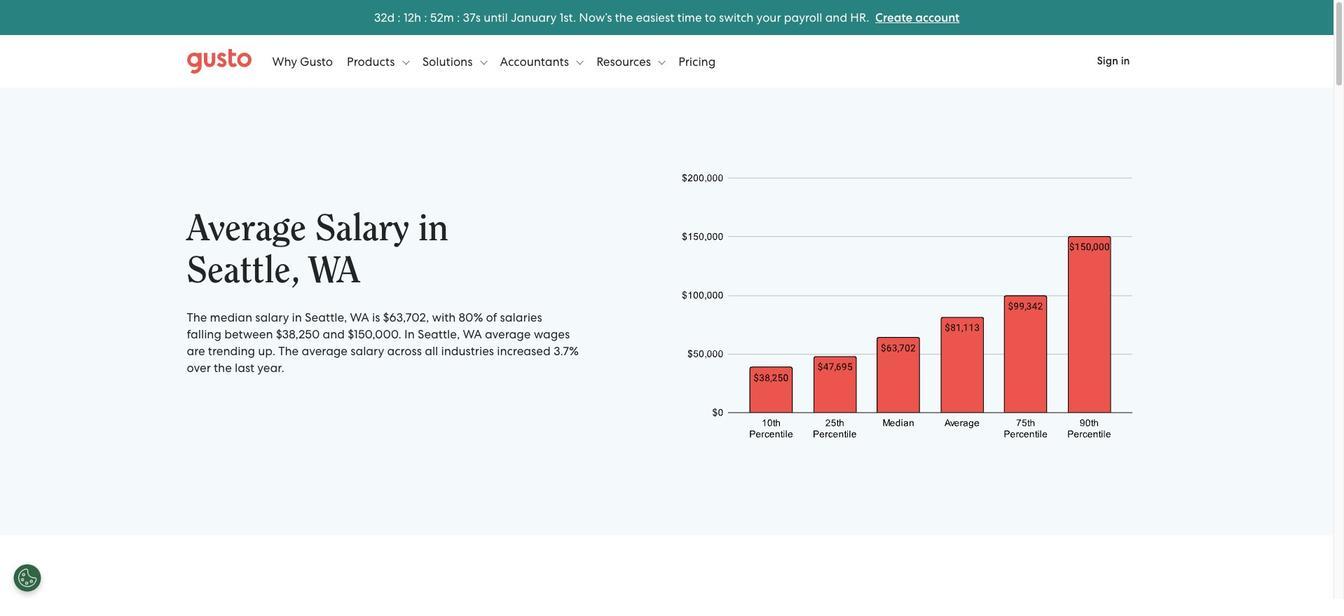 Task type: locate. For each thing, give the bounding box(es) containing it.
in
[[1122, 55, 1131, 67], [418, 210, 449, 247], [292, 310, 302, 324]]

1 horizontal spatial the
[[615, 10, 633, 24]]

3 left d :
[[374, 10, 381, 24]]

0 vertical spatial wa
[[309, 252, 360, 289]]

0 horizontal spatial 3
[[374, 10, 381, 24]]

1 vertical spatial and
[[323, 327, 345, 341]]

2 left 1
[[381, 10, 387, 24]]

0 vertical spatial average
[[485, 327, 531, 341]]

payroll
[[784, 10, 823, 24]]

easiest
[[636, 10, 675, 24]]

2 vertical spatial in
[[292, 310, 302, 324]]

wa down 80%
[[463, 327, 482, 341]]

seattle, up $38,250
[[305, 310, 347, 324]]

2 horizontal spatial in
[[1122, 55, 1131, 67]]

2 horizontal spatial 2
[[437, 10, 444, 24]]

seattle,
[[187, 252, 300, 289], [305, 310, 347, 324], [418, 327, 460, 341]]

m :
[[444, 10, 460, 24]]

and inside the median salary in seattle, wa is $63,702, with 80% of salaries falling between $38,250 and $150,000. in seattle, wa average wages are trending up. the average salary across all industries increased 3.7% over the last year.
[[323, 327, 345, 341]]

3
[[374, 10, 381, 24], [463, 10, 470, 24]]

1 3 from the left
[[374, 10, 381, 24]]

1 horizontal spatial in
[[418, 210, 449, 247]]

salaries
[[500, 310, 543, 324]]

average
[[485, 327, 531, 341], [302, 344, 348, 358]]

h :
[[414, 10, 427, 24]]

the down $38,250
[[279, 344, 299, 358]]

your
[[757, 10, 781, 24]]

solutions button
[[423, 40, 487, 82]]

0 horizontal spatial salary
[[255, 310, 289, 324]]

wa
[[309, 252, 360, 289], [350, 310, 369, 324], [463, 327, 482, 341]]

average salary in seattle, wa
[[187, 210, 449, 289]]

0 horizontal spatial average
[[302, 344, 348, 358]]

wages
[[534, 327, 570, 341]]

2 2 from the left
[[408, 10, 414, 24]]

1 vertical spatial the
[[279, 344, 299, 358]]

1 vertical spatial seattle,
[[305, 310, 347, 324]]

1 2 from the left
[[381, 10, 387, 24]]

0 horizontal spatial in
[[292, 310, 302, 324]]

0 vertical spatial the
[[615, 10, 633, 24]]

0 horizontal spatial the
[[214, 361, 232, 375]]

0 horizontal spatial and
[[323, 327, 345, 341]]

switch
[[719, 10, 754, 24]]

the up falling
[[187, 310, 207, 324]]

1 vertical spatial salary
[[351, 344, 384, 358]]

0 vertical spatial seattle,
[[187, 252, 300, 289]]

0 horizontal spatial seattle,
[[187, 252, 300, 289]]

salary down $150,000. at bottom
[[351, 344, 384, 358]]

salary up between
[[255, 310, 289, 324]]

the right "now's"
[[615, 10, 633, 24]]

resources
[[597, 54, 654, 68]]

create
[[876, 10, 913, 25]]

1 horizontal spatial seattle,
[[305, 310, 347, 324]]

1 horizontal spatial 3
[[463, 10, 470, 24]]

3.7%
[[554, 344, 579, 358]]

sign
[[1098, 55, 1119, 67]]

salary
[[316, 210, 409, 247]]

1 vertical spatial the
[[214, 361, 232, 375]]

0 vertical spatial salary
[[255, 310, 289, 324]]

create account link
[[876, 10, 960, 25]]

online payroll services, hr, and benefits | gusto image
[[187, 49, 251, 74]]

in inside the median salary in seattle, wa is $63,702, with 80% of salaries falling between $38,250 and $150,000. in seattle, wa average wages are trending up. the average salary across all industries increased 3.7% over the last year.
[[292, 310, 302, 324]]

of
[[486, 310, 497, 324]]

the down the trending
[[214, 361, 232, 375]]

1 horizontal spatial 2
[[408, 10, 414, 24]]

over
[[187, 361, 211, 375]]

1st.
[[560, 10, 576, 24]]

0 horizontal spatial the
[[187, 310, 207, 324]]

0 horizontal spatial 2
[[381, 10, 387, 24]]

1 vertical spatial average
[[302, 344, 348, 358]]

1 horizontal spatial salary
[[351, 344, 384, 358]]

$150,000.
[[348, 327, 402, 341]]

3 2 d : 1 2 h : 5 2 m : 3 7 s until january 1st. now's the easiest time to switch your payroll and hr. create account
[[374, 10, 960, 25]]

year.
[[258, 361, 284, 375]]

0 vertical spatial and
[[826, 10, 848, 24]]

2 right d :
[[408, 10, 414, 24]]

main content
[[0, 88, 1334, 599]]

in inside average salary in seattle, wa
[[418, 210, 449, 247]]

in inside 'link'
[[1122, 55, 1131, 67]]

0 vertical spatial in
[[1122, 55, 1131, 67]]

falling
[[187, 327, 222, 341]]

2 horizontal spatial seattle,
[[418, 327, 460, 341]]

0 vertical spatial the
[[187, 310, 207, 324]]

wa down salary
[[309, 252, 360, 289]]

and left hr.
[[826, 10, 848, 24]]

average down salaries
[[485, 327, 531, 341]]

$38,250
[[276, 327, 320, 341]]

the
[[615, 10, 633, 24], [214, 361, 232, 375]]

seattle, down average on the top
[[187, 252, 300, 289]]

seattle, down "with"
[[418, 327, 460, 341]]

in
[[405, 327, 415, 341]]

salary
[[255, 310, 289, 324], [351, 344, 384, 358]]

average down $38,250
[[302, 344, 348, 358]]

and right $38,250
[[323, 327, 345, 341]]

3 left s
[[463, 10, 470, 24]]

1 horizontal spatial and
[[826, 10, 848, 24]]

s
[[476, 10, 481, 24]]

2 vertical spatial seattle,
[[418, 327, 460, 341]]

wa left is on the left bottom of page
[[350, 310, 369, 324]]

1 horizontal spatial average
[[485, 327, 531, 341]]

seattle, inside average salary in seattle, wa
[[187, 252, 300, 289]]

across
[[387, 344, 422, 358]]

2 right h : at the top left
[[437, 10, 444, 24]]

2
[[381, 10, 387, 24], [408, 10, 414, 24], [437, 10, 444, 24]]

products button
[[347, 40, 410, 82]]

d :
[[387, 10, 401, 24]]

and
[[826, 10, 848, 24], [323, 327, 345, 341]]

the
[[187, 310, 207, 324], [279, 344, 299, 358]]

5
[[430, 10, 437, 24]]

the inside the median salary in seattle, wa is $63,702, with 80% of salaries falling between $38,250 and $150,000. in seattle, wa average wages are trending up. the average salary across all industries increased 3.7% over the last year.
[[214, 361, 232, 375]]

accountants
[[500, 54, 572, 68]]

gusto
[[300, 54, 333, 68]]

1 vertical spatial in
[[418, 210, 449, 247]]



Task type: vqa. For each thing, say whether or not it's contained in the screenshot.
back
no



Task type: describe. For each thing, give the bounding box(es) containing it.
are
[[187, 344, 205, 358]]

1 vertical spatial wa
[[350, 310, 369, 324]]

up.
[[258, 344, 276, 358]]

industries
[[441, 344, 494, 358]]

to
[[705, 10, 717, 24]]

sign in link
[[1081, 46, 1147, 77]]

accountants button
[[500, 40, 584, 82]]

wa inside average salary in seattle, wa
[[309, 252, 360, 289]]

pricing link
[[679, 40, 716, 82]]

1 horizontal spatial the
[[279, 344, 299, 358]]

2 3 from the left
[[463, 10, 470, 24]]

account
[[916, 10, 960, 25]]

80%
[[459, 310, 483, 324]]

now's
[[579, 10, 612, 24]]

increased
[[497, 344, 551, 358]]

7
[[470, 10, 476, 24]]

trending
[[208, 344, 255, 358]]

and inside 3 2 d : 1 2 h : 5 2 m : 3 7 s until january 1st. now's the easiest time to switch your payroll and hr. create account
[[826, 10, 848, 24]]

january
[[511, 10, 557, 24]]

2 vertical spatial wa
[[463, 327, 482, 341]]

with
[[432, 310, 456, 324]]

until
[[484, 10, 508, 24]]

the inside 3 2 d : 1 2 h : 5 2 m : 3 7 s until january 1st. now's the easiest time to switch your payroll and hr. create account
[[615, 10, 633, 24]]

why gusto
[[272, 54, 333, 68]]

average
[[187, 210, 306, 247]]

3 2 from the left
[[437, 10, 444, 24]]

main content containing average salary in
[[0, 88, 1334, 599]]

why gusto link
[[272, 40, 333, 82]]

pricing
[[679, 54, 716, 68]]

products
[[347, 54, 398, 68]]

the median salary in seattle, wa is $63,702, with 80% of salaries falling between $38,250 and $150,000. in seattle, wa average wages are trending up. the average salary across all industries increased 3.7% over the last year.
[[187, 310, 579, 375]]

hr.
[[851, 10, 870, 24]]

why
[[272, 54, 297, 68]]

all
[[425, 344, 438, 358]]

between
[[224, 327, 273, 341]]

median
[[210, 310, 252, 324]]

$63,702,
[[383, 310, 429, 324]]

resources button
[[597, 40, 666, 82]]

is
[[372, 310, 380, 324]]

solutions
[[423, 54, 476, 68]]

last
[[235, 361, 255, 375]]

main element
[[187, 40, 1147, 82]]

time
[[678, 10, 702, 24]]

sign in
[[1098, 55, 1131, 67]]

1
[[404, 10, 408, 24]]



